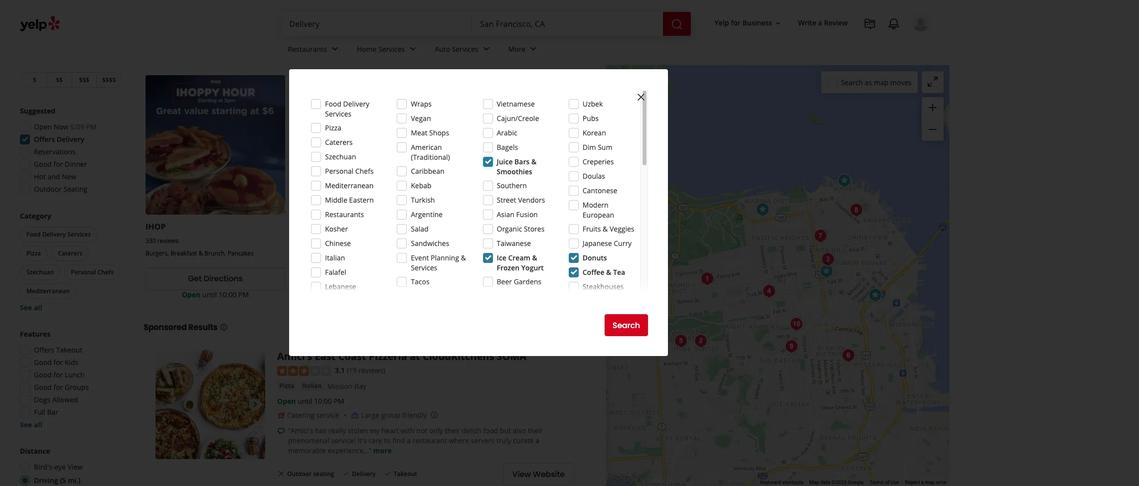 Task type: vqa. For each thing, say whether or not it's contained in the screenshot.
verizon image
no



Task type: describe. For each thing, give the bounding box(es) containing it.
fusion
[[516, 210, 538, 219]]

see for features
[[20, 420, 32, 430]]

offers for offers delivery
[[34, 135, 55, 144]]

open until 10:00 pm up catering service
[[277, 397, 344, 406]]

curate
[[513, 436, 534, 446]]

korean soul chicken image
[[811, 226, 831, 246]]

open until 10:00 pm for website
[[329, 290, 396, 300]]

1 vertical spatial east
[[315, 350, 336, 363]]

gardens
[[514, 277, 542, 287]]

& inside juice bars & smoothies
[[532, 157, 537, 167]]

savor image
[[691, 331, 711, 351]]

heart
[[382, 426, 399, 436]]

1 vertical spatial pizza button
[[277, 382, 296, 392]]

filter
[[26, 22, 43, 31]]

for for kids
[[54, 358, 63, 368]]

ice
[[497, 253, 507, 263]]

farmhouse kitchen thai cuisine image
[[839, 346, 859, 366]]

sort:
[[495, 31, 510, 41]]

330
[[146, 237, 156, 245]]

uzbek
[[583, 99, 603, 109]]

10:00 for website
[[366, 290, 384, 300]]

sum
[[598, 143, 613, 152]]

view for right view website link
[[512, 469, 531, 481]]

1 vertical spatial 3.1 star rating image
[[277, 367, 331, 377]]

search for search
[[613, 320, 640, 331]]

mediterranean button
[[20, 284, 76, 299]]

chubby noodle image
[[847, 200, 867, 220]]

group containing suggested
[[17, 106, 124, 197]]

services inside 'link'
[[452, 44, 479, 54]]

cream
[[508, 253, 531, 263]]

1 horizontal spatial view website
[[512, 469, 565, 481]]

view for the topmost view website link
[[337, 273, 355, 285]]

sf hole in the wall pizza image
[[753, 200, 773, 220]]

catering
[[287, 411, 315, 420]]

24 chevron down v2 image for home services
[[407, 43, 419, 55]]

food,
[[454, 249, 469, 258]]

0 vertical spatial cloudkitchens
[[410, 222, 467, 233]]

1 vertical spatial takeout
[[394, 470, 417, 479]]

hot
[[34, 172, 46, 182]]

0 vertical spatial amici's east coast pizzeria at cloudkitchens soma link
[[293, 222, 493, 233]]

16 chevron down v2 image
[[774, 19, 782, 27]]

a right report
[[922, 480, 924, 486]]

1 horizontal spatial view website link
[[503, 464, 575, 486]]

zoom out image
[[927, 124, 939, 136]]

home services link
[[349, 36, 427, 65]]

good for good for dinner
[[34, 160, 52, 169]]

street vendors
[[497, 196, 545, 205]]

10:00 for directions
[[219, 290, 237, 300]]

taco bell image
[[817, 262, 837, 282]]

search button
[[605, 315, 648, 337]]

bars
[[515, 157, 530, 167]]

bay
[[354, 382, 366, 392]]

0 vertical spatial 3.1
[[351, 237, 361, 246]]

curry
[[614, 239, 632, 248]]

search for search as map moves
[[841, 78, 863, 87]]

16 checkmark v2 image for takeout
[[384, 470, 392, 478]]

yelp
[[715, 18, 729, 28]]

personal chefs button
[[64, 265, 120, 280]]

$$
[[56, 76, 63, 84]]

a inside write a review link
[[819, 18, 823, 28]]

best
[[182, 26, 208, 43]]

for for dinner
[[54, 160, 63, 169]]

kung food image
[[759, 282, 779, 301]]

all for features
[[34, 420, 42, 430]]

auto services link
[[427, 36, 501, 65]]

ihop
[[146, 222, 166, 233]]

more
[[373, 446, 392, 456]]

1 horizontal spatial until
[[298, 397, 312, 406]]

shortcuts
[[783, 480, 804, 486]]

0 vertical spatial view website link
[[293, 268, 433, 290]]

reviews) for 3.1 star rating image to the bottom
[[359, 366, 385, 375]]

coffee & tea
[[583, 268, 626, 277]]

good for good for groups
[[34, 383, 52, 393]]

get for ihop
[[188, 273, 202, 285]]

expand map image
[[927, 76, 939, 88]]

coast for topmost amici's east coast pizzeria at cloudkitchens soma link
[[342, 222, 364, 233]]

get directions link for 75
[[441, 268, 580, 290]]

for for groups
[[54, 383, 63, 393]]

veggies
[[610, 224, 635, 234]]

modern european
[[583, 200, 614, 220]]

reviews inside 75 reviews fast food, breakfast & brunch, tacos
[[449, 237, 470, 245]]

lebanese
[[325, 282, 356, 292]]

map for error
[[925, 480, 935, 486]]

also
[[513, 426, 526, 436]]

until for website
[[350, 290, 365, 300]]

0 vertical spatial pizzeria
[[366, 222, 397, 233]]

1 horizontal spatial (19
[[363, 237, 373, 246]]

breakfast for ihop
[[171, 249, 197, 258]]

where
[[449, 436, 469, 446]]

california
[[383, 26, 442, 43]]

middle
[[325, 196, 347, 205]]

falafel
[[325, 268, 346, 277]]

for for lunch
[[54, 371, 63, 380]]

google
[[848, 480, 864, 486]]

report a map error link
[[905, 480, 947, 486]]

caterers inside search dialog
[[325, 138, 353, 147]]

©2023
[[832, 480, 847, 486]]

(traditional)
[[411, 153, 450, 162]]

16 info v2 image
[[579, 32, 587, 40]]

meat shops
[[411, 128, 449, 138]]

& inside event planning & services
[[461, 253, 466, 263]]

map for moves
[[874, 78, 889, 87]]

"amici's has really stolen my heart with not only their delish food but also their phenomenal service! it's rare to find a restaurant where servers truly curate a memorable experience…"
[[288, 426, 543, 456]]

restaurants link
[[280, 36, 349, 65]]

planning
[[431, 253, 459, 263]]

view inside option group
[[68, 463, 83, 472]]

pizza link
[[277, 382, 296, 392]]

16 large group friendly v2 image
[[351, 412, 359, 420]]

notifications image
[[888, 18, 900, 30]]

see for category
[[20, 303, 32, 313]]

service!
[[331, 436, 356, 446]]

delivery inside food delivery services
[[343, 99, 370, 109]]

next image
[[249, 399, 261, 411]]

search dialog
[[0, 0, 1140, 487]]

group containing features
[[17, 330, 124, 430]]

report a map error
[[905, 480, 947, 486]]

kosher
[[325, 224, 348, 234]]

dogs
[[34, 395, 50, 405]]

map data ©2023 google
[[810, 480, 864, 486]]

experience…"
[[328, 446, 372, 456]]

dumpling baby china bistro image
[[697, 269, 717, 289]]

food inside button
[[26, 230, 41, 239]]

my
[[370, 426, 380, 436]]

a down with
[[407, 436, 411, 446]]

open up 16 catering v2 image
[[277, 397, 296, 406]]

search image
[[671, 18, 683, 30]]

outdoor seating
[[287, 470, 334, 479]]

stores
[[524, 224, 545, 234]]

food delivery services button
[[20, 227, 97, 242]]

japanese
[[583, 239, 612, 248]]

user actions element
[[707, 12, 944, 74]]

reviews) for the top 3.1 star rating image
[[375, 237, 401, 246]]

24 chevron down v2 image for auto services
[[481, 43, 493, 55]]

bar
[[47, 408, 58, 417]]

arabic
[[497, 128, 518, 138]]

find
[[393, 436, 405, 446]]

event planning & services
[[411, 253, 466, 273]]

pm inside group
[[86, 122, 97, 132]]

dim
[[583, 143, 596, 152]]

meat
[[411, 128, 428, 138]]

street
[[497, 196, 516, 205]]

memorable
[[288, 446, 326, 456]]

open up sponsored results
[[182, 290, 201, 300]]

really
[[328, 426, 346, 436]]

0 vertical spatial amici's east coast pizzeria at cloudkitchens soma
[[293, 222, 493, 233]]

beer gardens
[[497, 277, 542, 287]]

restaurants inside business categories element
[[288, 44, 327, 54]]

service
[[316, 411, 339, 420]]

& inside ihop 330 reviews burgers, breakfast & brunch, pancakes
[[199, 249, 203, 258]]

argentine
[[411, 210, 443, 219]]

0 horizontal spatial view website
[[337, 273, 389, 285]]

mediterranean inside search dialog
[[325, 181, 374, 191]]

auto services
[[435, 44, 479, 54]]

italian inside button
[[302, 382, 322, 391]]

1 horizontal spatial soma
[[497, 350, 527, 363]]

coast for amici's east coast pizzeria at cloudkitchens soma link to the bottom
[[338, 350, 366, 363]]

top
[[144, 26, 166, 43]]

& right fruits
[[603, 224, 608, 234]]

offers for offers takeout
[[34, 346, 54, 355]]

1 vertical spatial amici's
[[277, 350, 312, 363]]

smoothies
[[497, 167, 533, 177]]

fruits & veggies
[[583, 224, 635, 234]]

it's
[[358, 436, 367, 446]]

zoom in image
[[927, 102, 939, 114]]

distance
[[20, 447, 50, 456]]

home services
[[357, 44, 405, 54]]

open down the falafel
[[329, 290, 348, 300]]

seating
[[313, 470, 334, 479]]

caterers inside button
[[58, 249, 83, 258]]

see all for category
[[20, 303, 42, 313]]

"amici's
[[288, 426, 313, 436]]

pizza inside group
[[26, 249, 41, 258]]

more link
[[501, 36, 548, 65]]

asian
[[497, 210, 515, 219]]

0 vertical spatial amici's
[[293, 222, 321, 233]]

features
[[20, 330, 51, 339]]

personal chefs inside search dialog
[[325, 167, 374, 176]]

good for good for lunch
[[34, 371, 52, 380]]

brunch, for ihop
[[205, 249, 226, 258]]

italian, pizza
[[293, 252, 327, 260]]

sponsored results
[[144, 322, 218, 333]]

terms of use link
[[870, 480, 900, 486]]

hot and new
[[34, 172, 76, 182]]

amici's east coast pizzeria at cloudkitchens soma image
[[866, 286, 885, 305]]

website for right view website link
[[533, 469, 565, 481]]

delivery inside 1 filter offers delivery
[[39, 32, 61, 40]]

keyboard
[[760, 480, 781, 486]]



Task type: locate. For each thing, give the bounding box(es) containing it.
0 horizontal spatial soma
[[469, 222, 493, 233]]

now
[[54, 122, 69, 132]]

results
[[188, 322, 218, 333]]

write
[[798, 18, 817, 28]]

close image
[[635, 91, 647, 103]]

2 horizontal spatial 10:00
[[366, 290, 384, 300]]

5:09
[[70, 122, 84, 132]]

not
[[417, 426, 428, 436]]

get for 75
[[483, 273, 497, 285]]

search left the "as"
[[841, 78, 863, 87]]

amici's east coast pizzeria at cloudkitchens soma
[[293, 222, 493, 233], [277, 350, 527, 363]]

website down curate
[[533, 469, 565, 481]]

1 good from the top
[[34, 160, 52, 169]]

1 vertical spatial pizzeria
[[369, 350, 407, 363]]

0 horizontal spatial food
[[26, 230, 41, 239]]

food inside search dialog
[[325, 99, 341, 109]]

0 horizontal spatial outdoor
[[34, 185, 62, 194]]

reviews up "food,"
[[449, 237, 470, 245]]

2 16 checkmark v2 image from the left
[[384, 470, 392, 478]]

1 their from the left
[[445, 426, 460, 436]]

see all down the mediterranean button
[[20, 303, 42, 313]]

breakfast inside ihop 330 reviews burgers, breakfast & brunch, pancakes
[[171, 249, 197, 258]]

get directions down frozen
[[483, 273, 538, 285]]

1 breakfast from the left
[[171, 249, 197, 258]]

map region
[[534, 6, 1045, 487]]

a right curate
[[536, 436, 540, 446]]

(19 up mission bay
[[347, 366, 357, 375]]

(5
[[60, 476, 66, 486]]

takeout
[[56, 346, 82, 355], [394, 470, 417, 479]]

0 horizontal spatial get directions link
[[146, 268, 285, 290]]

juice
[[497, 157, 513, 167]]

1 vertical spatial (19
[[347, 366, 357, 375]]

option group containing distance
[[17, 447, 124, 487]]

szechuan inside button
[[26, 268, 54, 277]]

1 vertical spatial soma
[[497, 350, 527, 363]]

1 horizontal spatial food delivery services
[[325, 99, 370, 119]]

offers up reservations at left
[[34, 135, 55, 144]]

of
[[885, 480, 890, 486]]

for down offers takeout
[[54, 358, 63, 368]]

all
[[34, 303, 42, 313], [34, 420, 42, 430]]

brunch, down taiwanese in the left of the page
[[505, 249, 526, 258]]

map right the "as"
[[874, 78, 889, 87]]

1 get directions from the left
[[188, 273, 243, 285]]

1 vertical spatial at
[[410, 350, 420, 363]]

dinner
[[65, 160, 87, 169]]

1 horizontal spatial map
[[925, 480, 935, 486]]

1 horizontal spatial their
[[528, 426, 543, 436]]

0 horizontal spatial at
[[399, 222, 408, 233]]

2 all from the top
[[34, 420, 42, 430]]

3.1 star rating image up italian, pizza
[[293, 238, 347, 248]]

$$ button
[[47, 72, 72, 88]]

personal chefs down "caterers" button
[[71, 268, 114, 277]]

1 horizontal spatial chefs
[[355, 167, 374, 176]]

3.1 star rating image up italian button
[[277, 367, 331, 377]]

1 reviews from the left
[[157, 237, 179, 245]]

24 chevron down v2 image for more
[[528, 43, 540, 55]]

open
[[34, 122, 52, 132], [182, 290, 201, 300], [329, 290, 348, 300], [277, 397, 296, 406]]

0 vertical spatial see all
[[20, 303, 42, 313]]

see all button down the mediterranean button
[[20, 303, 42, 313]]

0 horizontal spatial directions
[[204, 273, 243, 285]]

24 chevron down v2 image
[[329, 43, 341, 55], [481, 43, 493, 55]]

1 get directions link from the left
[[146, 268, 285, 290]]

1 filter offers delivery
[[20, 22, 61, 40]]

& right bars
[[532, 157, 537, 167]]

24 chevron down v2 image inside restaurants link
[[329, 43, 341, 55]]

data
[[821, 480, 831, 486]]

personal chefs inside button
[[71, 268, 114, 277]]

24 chevron down v2 image right the auto services on the top left of page
[[481, 43, 493, 55]]

3.1 (19 reviews) for the top 3.1 star rating image
[[351, 237, 401, 246]]

see all down full
[[20, 420, 42, 430]]

pancakes
[[228, 249, 254, 258]]

driving (5 mi.)
[[34, 476, 81, 486]]

their up where
[[445, 426, 460, 436]]

full
[[34, 408, 45, 417]]

24 chevron down v2 image down the francisco,
[[329, 43, 341, 55]]

directions down pancakes
[[204, 273, 243, 285]]

1 get from the left
[[188, 273, 202, 285]]

breakfast inside 75 reviews fast food, breakfast & brunch, tacos
[[471, 249, 497, 258]]

outdoor
[[34, 185, 62, 194], [287, 470, 312, 479]]

italian right the pizza link
[[302, 382, 322, 391]]

1 24 chevron down v2 image from the left
[[329, 43, 341, 55]]

good up hot
[[34, 160, 52, 169]]

1 horizontal spatial get
[[483, 273, 497, 285]]

0 vertical spatial all
[[34, 303, 42, 313]]

directions down frozen
[[499, 273, 538, 285]]

2 see all from the top
[[20, 420, 42, 430]]

1 horizontal spatial food
[[325, 99, 341, 109]]

1 horizontal spatial personal chefs
[[325, 167, 374, 176]]

2 directions from the left
[[499, 273, 538, 285]]

1 vertical spatial reviews)
[[359, 366, 385, 375]]

all down full
[[34, 420, 42, 430]]

search
[[841, 78, 863, 87], [613, 320, 640, 331]]

0 horizontal spatial takeout
[[56, 346, 82, 355]]

tacos inside 75 reviews fast food, breakfast & brunch, tacos
[[528, 249, 544, 258]]

1 vertical spatial amici's east coast pizzeria at cloudkitchens soma link
[[277, 350, 527, 363]]

option group
[[17, 447, 124, 487]]

yogurt
[[522, 263, 544, 273]]

24 chevron down v2 image
[[407, 43, 419, 55], [528, 43, 540, 55]]

& right fast
[[461, 253, 466, 263]]

1 horizontal spatial caterers
[[325, 138, 353, 147]]

open until 10:00 pm up 16 info v2 image
[[182, 290, 249, 300]]

to
[[384, 436, 391, 446]]

for down 'good for lunch'
[[54, 383, 63, 393]]

szechuan up the 'middle'
[[325, 152, 356, 162]]

mediterranean inside button
[[26, 287, 70, 296]]

& left pancakes
[[199, 249, 203, 258]]

mediterranean down szechuan button at the left
[[26, 287, 70, 296]]

0 horizontal spatial italian
[[302, 382, 322, 391]]

16 checkmark v2 image right seating
[[342, 470, 350, 478]]

ihop image
[[835, 171, 855, 191]]

2 horizontal spatial view
[[512, 469, 531, 481]]

restaurants down middle eastern
[[325, 210, 364, 219]]

a right write
[[819, 18, 823, 28]]

see all button for features
[[20, 420, 42, 430]]

chang's kitchen image
[[671, 331, 691, 351]]

1 horizontal spatial outdoor
[[287, 470, 312, 479]]

delivery
[[211, 26, 260, 43], [39, 32, 61, 40], [343, 99, 370, 109], [57, 135, 84, 144], [42, 230, 66, 239], [352, 470, 376, 479]]

chefs inside button
[[98, 268, 114, 277]]

personal down "caterers" button
[[71, 268, 96, 277]]

2 get from the left
[[483, 273, 497, 285]]

tacos inside search dialog
[[411, 277, 430, 287]]

0 vertical spatial website
[[357, 273, 389, 285]]

a
[[819, 18, 823, 28], [407, 436, 411, 446], [536, 436, 540, 446], [922, 480, 924, 486]]

offers inside 1 filter offers delivery
[[20, 32, 37, 40]]

but
[[500, 426, 511, 436]]

0 vertical spatial east
[[323, 222, 340, 233]]

16 checkmark v2 image
[[342, 470, 350, 478], [384, 470, 392, 478]]

16 checkmark v2 image down more link
[[384, 470, 392, 478]]

1 vertical spatial see
[[20, 420, 32, 430]]

use
[[891, 480, 900, 486]]

1 directions from the left
[[204, 273, 243, 285]]

1 vertical spatial see all button
[[20, 420, 42, 430]]

16 checkmark v2 image for delivery
[[342, 470, 350, 478]]

1 vertical spatial mediterranean
[[26, 287, 70, 296]]

0 horizontal spatial brunch,
[[205, 249, 226, 258]]

0 vertical spatial caterers
[[325, 138, 353, 147]]

0 vertical spatial pizza button
[[20, 246, 47, 261]]

korean
[[583, 128, 606, 138]]

personal inside button
[[71, 268, 96, 277]]

3.1 (19 reviews) up "bay"
[[335, 366, 385, 375]]

1 see from the top
[[20, 303, 32, 313]]

3 good from the top
[[34, 371, 52, 380]]

website
[[357, 273, 389, 285], [533, 469, 565, 481]]

write a review link
[[794, 14, 852, 32]]

beer
[[497, 277, 512, 287]]

italian link
[[300, 382, 324, 392]]

24 chevron down v2 image right more
[[528, 43, 540, 55]]

1 vertical spatial view website
[[512, 469, 565, 481]]

2 their from the left
[[528, 426, 543, 436]]

1 horizontal spatial takeout
[[394, 470, 417, 479]]

view website
[[337, 273, 389, 285], [512, 469, 565, 481]]

1 horizontal spatial search
[[841, 78, 863, 87]]

for inside button
[[731, 18, 741, 28]]

good down good for kids
[[34, 371, 52, 380]]

0 horizontal spatial reviews
[[157, 237, 179, 245]]

2 24 chevron down v2 image from the left
[[481, 43, 493, 55]]

for up hot and new
[[54, 160, 63, 169]]

reviews inside ihop 330 reviews burgers, breakfast & brunch, pancakes
[[157, 237, 179, 245]]

0 horizontal spatial until
[[202, 290, 217, 300]]

24 chevron down v2 image inside home services link
[[407, 43, 419, 55]]

slideshow element
[[156, 350, 265, 460]]

0 vertical spatial chefs
[[355, 167, 374, 176]]

see down the mediterranean button
[[20, 303, 32, 313]]

open until 10:00 pm down the falafel
[[329, 290, 396, 300]]

takeout down find
[[394, 470, 417, 479]]

0 vertical spatial 3.1 (19 reviews)
[[351, 237, 401, 246]]

beit rima image
[[787, 314, 807, 334]]

0 vertical spatial at
[[399, 222, 408, 233]]

2 see all button from the top
[[20, 420, 42, 430]]

1 horizontal spatial get directions link
[[441, 268, 580, 290]]

chefs inside search dialog
[[355, 167, 374, 176]]

good up dogs
[[34, 383, 52, 393]]

1 vertical spatial all
[[34, 420, 42, 430]]

services inside button
[[67, 230, 91, 239]]

italian inside search dialog
[[325, 253, 345, 263]]

2 horizontal spatial until
[[350, 290, 365, 300]]

for for business
[[731, 18, 741, 28]]

get down ihop 330 reviews burgers, breakfast & brunch, pancakes
[[188, 273, 202, 285]]

1 horizontal spatial brunch,
[[505, 249, 526, 258]]

&
[[532, 157, 537, 167], [603, 224, 608, 234], [199, 249, 203, 258], [499, 249, 503, 258], [461, 253, 466, 263], [532, 253, 538, 263], [607, 268, 612, 277]]

middle eastern
[[325, 196, 374, 205]]

sponsored for sponsored
[[276, 52, 312, 61]]

1 horizontal spatial directions
[[499, 273, 538, 285]]

saucy asian image
[[782, 337, 802, 357]]

turkish
[[411, 196, 435, 205]]

amici's up the pizza link
[[277, 350, 312, 363]]

2 get directions from the left
[[483, 273, 538, 285]]

24 chevron down v2 image down california
[[407, 43, 419, 55]]

szechuan inside search dialog
[[325, 152, 356, 162]]

1 horizontal spatial at
[[410, 350, 420, 363]]

outdoor inside group
[[34, 185, 62, 194]]

24 chevron down v2 image inside more link
[[528, 43, 540, 55]]

seating
[[63, 185, 87, 194]]

good for dinner
[[34, 160, 87, 169]]

east
[[323, 222, 340, 233], [315, 350, 336, 363]]

house of thai image
[[818, 250, 838, 270]]

pizza button
[[20, 246, 47, 261], [277, 382, 296, 392]]

outdoor down and
[[34, 185, 62, 194]]

1 brunch, from the left
[[205, 249, 226, 258]]

reviews
[[157, 237, 179, 245], [449, 237, 470, 245]]

cajun/creole
[[497, 114, 539, 123]]

at for amici's east coast pizzeria at cloudkitchens soma link to the bottom
[[410, 350, 420, 363]]

caribbean
[[411, 167, 445, 176]]

good down offers takeout
[[34, 358, 52, 368]]

0 vertical spatial 3.1 star rating image
[[293, 238, 347, 248]]

italian up the falafel
[[325, 253, 345, 263]]

sponsored for sponsored results
[[144, 322, 187, 333]]

0 horizontal spatial 3.1
[[335, 366, 345, 375]]

rare
[[369, 436, 382, 446]]

sponsored left results
[[144, 322, 187, 333]]

1 horizontal spatial tacos
[[528, 249, 544, 258]]

1 vertical spatial map
[[925, 480, 935, 486]]

eastern
[[349, 196, 374, 205]]

fruits
[[583, 224, 601, 234]]

coffee
[[583, 268, 605, 277]]

1 vertical spatial cloudkitchens
[[423, 350, 494, 363]]

reviews) up "bay"
[[359, 366, 385, 375]]

business categories element
[[280, 36, 930, 65]]

breakfast for 75
[[471, 249, 497, 258]]

0 horizontal spatial breakfast
[[171, 249, 197, 258]]

see all button for category
[[20, 303, 42, 313]]

driving
[[34, 476, 58, 486]]

tacos down event
[[411, 277, 430, 287]]

1 vertical spatial amici's east coast pizzeria at cloudkitchens soma
[[277, 350, 527, 363]]

reservations
[[34, 147, 76, 157]]

food delivery services inside button
[[26, 230, 91, 239]]

1 vertical spatial food
[[26, 230, 41, 239]]

home
[[357, 44, 377, 54]]

1 horizontal spatial get directions
[[483, 273, 538, 285]]

get directions down pancakes
[[188, 273, 243, 285]]

personal chefs up middle eastern
[[325, 167, 374, 176]]

open down suggested
[[34, 122, 52, 132]]

offers
[[20, 32, 37, 40], [34, 135, 55, 144], [34, 346, 54, 355]]

75 reviews fast food, breakfast & brunch, tacos
[[441, 237, 544, 258]]

(19 right chinese on the left
[[363, 237, 373, 246]]

amici's up italian, pizza
[[293, 222, 321, 233]]

1 vertical spatial search
[[613, 320, 640, 331]]

2 reviews from the left
[[449, 237, 470, 245]]

good for good for kids
[[34, 358, 52, 368]]

get directions for ihop
[[188, 273, 243, 285]]

directions for ihop
[[204, 273, 243, 285]]

projects image
[[864, 18, 876, 30]]

0 horizontal spatial food delivery services
[[26, 230, 91, 239]]

2 brunch, from the left
[[505, 249, 526, 258]]

all down the mediterranean button
[[34, 303, 42, 313]]

0 vertical spatial food delivery services
[[325, 99, 370, 119]]

2 good from the top
[[34, 358, 52, 368]]

10:00 up 16 info v2 image
[[219, 290, 237, 300]]

0 horizontal spatial view
[[68, 463, 83, 472]]

pizza
[[325, 123, 342, 133], [26, 249, 41, 258], [313, 252, 327, 260], [279, 382, 294, 391]]

0 horizontal spatial 10:00
[[219, 290, 237, 300]]

1 vertical spatial food delivery services
[[26, 230, 91, 239]]

1 vertical spatial view website link
[[503, 464, 575, 486]]

szechuan up the mediterranean button
[[26, 268, 54, 277]]

0 vertical spatial soma
[[469, 222, 493, 233]]

cloudkitchens
[[410, 222, 467, 233], [423, 350, 494, 363]]

pizza button up szechuan button at the left
[[20, 246, 47, 261]]

offers takeout
[[34, 346, 82, 355]]

for right yelp
[[731, 18, 741, 28]]

0 horizontal spatial szechuan
[[26, 268, 54, 277]]

16 close v2 image
[[277, 470, 285, 478]]

1 vertical spatial outdoor
[[287, 470, 312, 479]]

1 horizontal spatial reviews
[[449, 237, 470, 245]]

10:00
[[219, 290, 237, 300], [366, 290, 384, 300], [314, 397, 332, 406]]

0 vertical spatial szechuan
[[325, 152, 356, 162]]

with
[[401, 426, 415, 436]]

0 horizontal spatial tacos
[[411, 277, 430, 287]]

restaurants inside search dialog
[[325, 210, 364, 219]]

website for the topmost view website link
[[357, 273, 389, 285]]

group containing category
[[18, 211, 124, 313]]

google image
[[609, 474, 642, 487]]

takeout inside group
[[56, 346, 82, 355]]

reviews up burgers,
[[157, 237, 179, 245]]

breakfast right "food,"
[[471, 249, 497, 258]]

good
[[34, 160, 52, 169], [34, 358, 52, 368], [34, 371, 52, 380], [34, 383, 52, 393]]

outdoor right 16 close v2 image
[[287, 470, 312, 479]]

1 16 checkmark v2 image from the left
[[342, 470, 350, 478]]

1 vertical spatial italian
[[302, 382, 322, 391]]

4 good from the top
[[34, 383, 52, 393]]

2 see from the top
[[20, 420, 32, 430]]

open inside group
[[34, 122, 52, 132]]

info icon image
[[430, 412, 438, 420], [430, 412, 438, 420]]

see all button down full
[[20, 420, 42, 430]]

$$$
[[79, 76, 89, 84]]

offers up good for kids
[[34, 346, 54, 355]]

at for topmost amici's east coast pizzeria at cloudkitchens soma link
[[399, 222, 408, 233]]

1 horizontal spatial personal
[[325, 167, 354, 176]]

lunch
[[65, 371, 85, 380]]

view website down chinese on the left
[[337, 273, 389, 285]]

error
[[937, 480, 947, 486]]

outdoor seating
[[34, 185, 87, 194]]

3.1 down the eastern
[[351, 237, 361, 246]]

map left error
[[925, 480, 935, 486]]

10:00 right lebanese
[[366, 290, 384, 300]]

pizza inside search dialog
[[325, 123, 342, 133]]

brunch, left pancakes
[[205, 249, 226, 258]]

shops
[[429, 128, 449, 138]]

view website link down chinese on the left
[[293, 268, 433, 290]]

southern
[[497, 181, 527, 191]]

None search field
[[282, 12, 693, 36]]

mediterranean
[[325, 181, 374, 191], [26, 287, 70, 296]]

their up curate
[[528, 426, 543, 436]]

see up the "distance"
[[20, 420, 32, 430]]

1 vertical spatial sponsored
[[144, 322, 187, 333]]

2 get directions link from the left
[[441, 268, 580, 290]]

1 horizontal spatial view
[[337, 273, 355, 285]]

until for directions
[[202, 290, 217, 300]]

1 horizontal spatial 3.1
[[351, 237, 361, 246]]

outdoor for outdoor seating
[[34, 185, 62, 194]]

east up italian button
[[315, 350, 336, 363]]

group
[[922, 97, 944, 141], [17, 106, 124, 197], [18, 211, 124, 313], [17, 330, 124, 430]]

24 chevron down v2 image for restaurants
[[329, 43, 341, 55]]

search down steakhouses
[[613, 320, 640, 331]]

16 speech v2 image
[[277, 428, 285, 436]]

sponsored down top 10 best delivery near san francisco, california
[[276, 52, 312, 61]]

breakfast right burgers,
[[171, 249, 197, 258]]

view up the mi.)
[[68, 463, 83, 472]]

1 24 chevron down v2 image from the left
[[407, 43, 419, 55]]

0 vertical spatial mediterranean
[[325, 181, 374, 191]]

view website link down curate
[[503, 464, 575, 486]]

brunch, inside 75 reviews fast food, breakfast & brunch, tacos
[[505, 249, 526, 258]]

previous image
[[160, 399, 172, 411]]

see all for features
[[20, 420, 42, 430]]

services inside event planning & services
[[411, 263, 438, 273]]

organic stores
[[497, 224, 545, 234]]

personal up the 'middle'
[[325, 167, 354, 176]]

services inside food delivery services
[[325, 109, 352, 119]]

search inside search 'button'
[[613, 320, 640, 331]]

pizza button inside group
[[20, 246, 47, 261]]

2 24 chevron down v2 image from the left
[[528, 43, 540, 55]]

2 vertical spatial offers
[[34, 346, 54, 355]]

1 see all button from the top
[[20, 303, 42, 313]]

delivery inside button
[[42, 230, 66, 239]]

good for kids
[[34, 358, 78, 368]]

takeout up kids
[[56, 346, 82, 355]]

0 horizontal spatial get
[[188, 273, 202, 285]]

& left tea
[[607, 268, 612, 277]]

reviews) left sandwiches
[[375, 237, 401, 246]]

$$$$ button
[[96, 72, 122, 88]]

16 catering v2 image
[[277, 412, 285, 420]]

1 vertical spatial chefs
[[98, 268, 114, 277]]

restaurants down the san
[[288, 44, 327, 54]]

francisco,
[[319, 26, 380, 43]]

all for category
[[34, 303, 42, 313]]

food delivery services inside search dialog
[[325, 99, 370, 119]]

outdoor for outdoor seating
[[287, 470, 312, 479]]

1 see all from the top
[[20, 303, 42, 313]]

2 breakfast from the left
[[471, 249, 497, 258]]

& inside ice cream & frozen yogurt
[[532, 253, 538, 263]]

1 all from the top
[[34, 303, 42, 313]]

24 chevron down v2 image inside auto services 'link'
[[481, 43, 493, 55]]

directions for 75
[[499, 273, 538, 285]]

10:00 up service
[[314, 397, 332, 406]]

brunch, for 75
[[505, 249, 526, 258]]

& up frozen
[[499, 249, 503, 258]]

view website down curate
[[512, 469, 565, 481]]

chefs
[[355, 167, 374, 176], [98, 268, 114, 277]]

3.1 (19 reviews) down the eastern
[[351, 237, 401, 246]]

1 horizontal spatial 24 chevron down v2 image
[[528, 43, 540, 55]]

organic
[[497, 224, 522, 234]]

yelp for business
[[715, 18, 773, 28]]

amici's east coast pizzeria at cloudkitchens soma image
[[156, 350, 265, 460]]

0 vertical spatial food
[[325, 99, 341, 109]]

1 vertical spatial see all
[[20, 420, 42, 430]]

vegan
[[411, 114, 431, 123]]

0 horizontal spatial search
[[613, 320, 640, 331]]

3.1 (19 reviews) for 3.1 star rating image to the bottom
[[335, 366, 385, 375]]

0 vertical spatial view website
[[337, 273, 389, 285]]

brunch, inside ihop 330 reviews burgers, breakfast & brunch, pancakes
[[205, 249, 226, 258]]

get directions link for ihop
[[146, 268, 285, 290]]

servers
[[471, 436, 495, 446]]

mediterranean up middle eastern
[[325, 181, 374, 191]]

16 info v2 image
[[220, 323, 228, 331]]

friendly
[[402, 411, 427, 420]]

get directions for 75
[[483, 273, 538, 285]]

& inside 75 reviews fast food, breakfast & brunch, tacos
[[499, 249, 503, 258]]

offers down filter
[[20, 32, 37, 40]]

3.1 star rating image
[[293, 238, 347, 248], [277, 367, 331, 377]]

1 horizontal spatial szechuan
[[325, 152, 356, 162]]

0 horizontal spatial pizza button
[[20, 246, 47, 261]]

1 vertical spatial personal
[[71, 268, 96, 277]]

open until 10:00 pm for directions
[[182, 290, 249, 300]]

1 vertical spatial coast
[[338, 350, 366, 363]]

italian
[[325, 253, 345, 263], [302, 382, 322, 391]]

0 vertical spatial sponsored
[[276, 52, 312, 61]]

personal inside search dialog
[[325, 167, 354, 176]]

restaurants
[[288, 44, 327, 54], [325, 210, 364, 219]]

mission bay
[[328, 382, 366, 392]]

creperies
[[583, 157, 614, 167]]

view down chinese on the left
[[337, 273, 355, 285]]

1 vertical spatial personal chefs
[[71, 268, 114, 277]]

1 horizontal spatial 10:00
[[314, 397, 332, 406]]

for down good for kids
[[54, 371, 63, 380]]

0 horizontal spatial personal
[[71, 268, 96, 277]]



